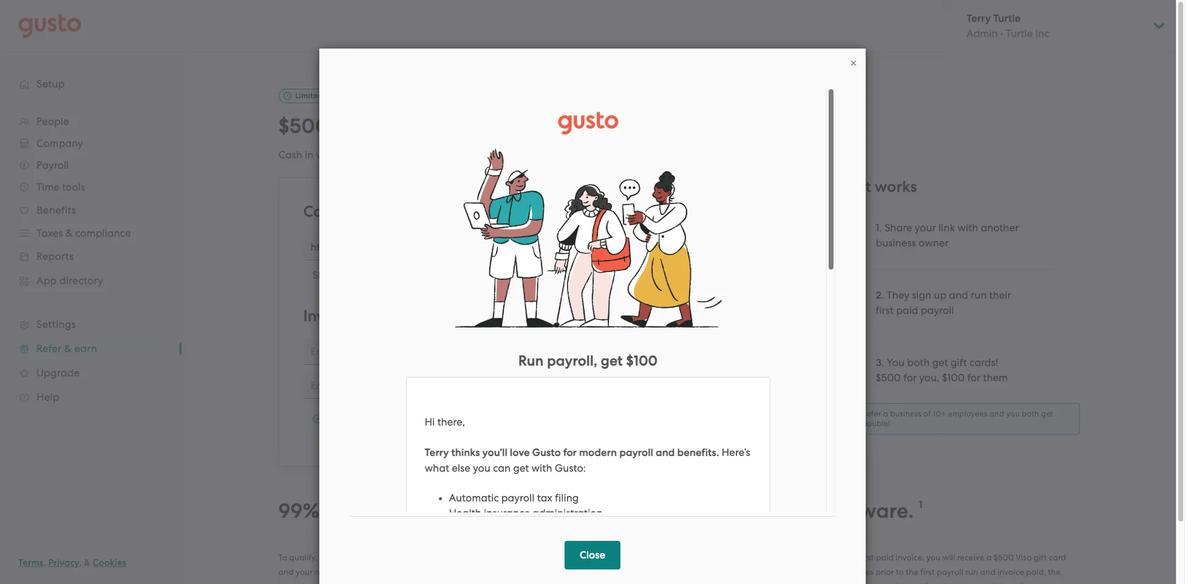 Task type: locate. For each thing, give the bounding box(es) containing it.
first inside 2 . they sign up and run their first paid payroll
[[876, 304, 894, 316]]

you
[[1007, 409, 1020, 418], [927, 552, 941, 562], [527, 567, 541, 577], [355, 582, 369, 584]]

copy and share your link
[[303, 202, 482, 221]]

cards!
[[970, 356, 999, 369]]

them up earn
[[495, 114, 544, 138]]

link for share
[[939, 222, 955, 234]]

employees right 10+
[[948, 409, 988, 418]]

0 horizontal spatial ,
[[44, 558, 46, 569]]

0 vertical spatial run
[[971, 289, 987, 301]]

of left 10+
[[924, 409, 931, 418]]

visa down gusto at the left of the page
[[415, 567, 431, 577]]

your inside cash in when your referral signs up for gusto. earn
[[345, 149, 366, 161]]

0 horizontal spatial both
[[883, 582, 901, 584]]

you inside refer a business of 10+ employees and you both get double!
[[1007, 409, 1020, 418]]

up inside cash in when your referral signs up for gusto. earn
[[433, 149, 445, 161]]

payroll up the "account"
[[937, 567, 964, 577]]

an illustration of a handshake image
[[832, 288, 863, 318]]

0 vertical spatial visa
[[1016, 552, 1032, 562]]

your right qualify,
[[320, 552, 337, 562]]

$500 down limited
[[278, 114, 329, 138]]

1 vertical spatial a
[[987, 552, 992, 562]]

receive up the "account"
[[958, 552, 985, 562]]

offered
[[315, 582, 343, 584]]

0 vertical spatial up
[[433, 149, 445, 161]]

to down card.
[[446, 582, 454, 584]]

1 vertical spatial employees
[[833, 567, 874, 577]]

(10)
[[786, 567, 799, 577]]

0 horizontal spatial up
[[406, 552, 416, 562]]

your up the owner
[[915, 222, 936, 234]]

payroll up 3 . you both get gift cards! $500 for you, $100 for them
[[921, 304, 954, 316]]

or right one at the bottom
[[589, 552, 597, 562]]

of inside to qualify, your referee must sign up for gusto by january 31st, 2024 and run one or more paid payrolls. within thirty (30) calendar days of your referee's first paid invoice, you will receive a $500 visa gift card and your referee will receive a $100 visa gift card. additionally, if you qualify pursuant to these terms and your referee onboards ten (10) or more employees prior to the first payroll run and invoice paid, the incentive offered to you above will increase to $1,000 and the incentive for your referee will increase to $200. in order to be eligible for the promotion payouts, both the referrer account and the referee accou
[[798, 552, 805, 562]]

of
[[924, 409, 931, 418], [798, 552, 805, 562]]

payroll
[[921, 304, 954, 316], [751, 499, 819, 523], [937, 567, 964, 577]]

0 vertical spatial share
[[885, 222, 913, 234]]

sign right they in the right of the page
[[912, 289, 932, 301]]

1 horizontal spatial first
[[876, 304, 894, 316]]

0 vertical spatial by
[[347, 307, 365, 325]]

1 enter email address email field from the top
[[303, 338, 777, 365]]

account menu element
[[951, 0, 1167, 52]]

1 horizontal spatial employees
[[948, 409, 988, 418]]

1 vertical spatial get
[[1042, 409, 1054, 418]]

0 horizontal spatial in
[[305, 149, 314, 161]]

the down additionally,
[[500, 582, 513, 584]]

1 vertical spatial $500
[[876, 372, 901, 384]]

gusto
[[431, 552, 453, 562]]

by up card.
[[456, 552, 465, 562]]

0 horizontal spatial by
[[347, 307, 365, 325]]

privacy
[[48, 558, 79, 569]]

31st,
[[501, 552, 517, 562]]

1 horizontal spatial in
[[583, 499, 600, 523]]

1 , from the left
[[44, 558, 46, 569]]

1 horizontal spatial both
[[908, 356, 930, 369]]

increase down gusto at the left of the page
[[412, 582, 444, 584]]

the
[[343, 269, 358, 281], [906, 567, 919, 577], [1048, 567, 1061, 577], [500, 582, 513, 584], [791, 582, 803, 584], [903, 582, 915, 584], [998, 582, 1011, 584]]

1 vertical spatial share
[[312, 269, 340, 281]]

0 horizontal spatial link
[[361, 269, 377, 281]]

and inside refer a business of 10+ employees and you both get double!
[[990, 409, 1005, 418]]

visa up paid, at the bottom right
[[1016, 552, 1032, 562]]

1 right an illustration of a heart image
[[876, 222, 880, 234]]

1 vertical spatial visa
[[415, 567, 431, 577]]

employees up payouts,
[[833, 567, 874, 577]]

or right (10)
[[801, 567, 809, 577]]

0 horizontal spatial increase
[[412, 582, 444, 584]]

signs
[[406, 149, 430, 161]]

1 vertical spatial 1
[[919, 499, 923, 511]]

$500 up invoice
[[994, 552, 1014, 562]]

their
[[990, 289, 1012, 301]]

$500
[[278, 114, 329, 138], [876, 372, 901, 384], [994, 552, 1014, 562]]

link inside 1 . share your link with another business owner
[[939, 222, 955, 234]]

. left the you
[[882, 356, 885, 369]]

your inside 1 . share your link with another business owner
[[915, 222, 936, 234]]

link up the owner
[[939, 222, 955, 234]]

promotion
[[805, 582, 846, 584]]

2 vertical spatial .
[[882, 356, 885, 369]]

2 vertical spatial both
[[883, 582, 901, 584]]

2 horizontal spatial gift
[[1034, 552, 1047, 562]]

paid
[[897, 304, 919, 316], [621, 552, 638, 562], [876, 552, 894, 562]]

run
[[971, 289, 987, 301], [558, 552, 570, 562], [966, 567, 979, 577]]

1 vertical spatial .
[[882, 289, 884, 301]]

one
[[572, 552, 587, 562]]

visa
[[1016, 552, 1032, 562], [415, 567, 431, 577]]

business left the owner
[[876, 237, 916, 249]]

None field
[[303, 234, 690, 260]]

1 horizontal spatial increase
[[627, 582, 659, 584]]

$500 down the you
[[876, 372, 901, 384]]

share up invite
[[312, 269, 340, 281]]

0 vertical spatial first
[[876, 304, 894, 316]]

run left one at the bottom
[[558, 552, 570, 562]]

and left 'their'
[[950, 289, 969, 301]]

0 horizontal spatial gift
[[433, 567, 446, 577]]

by right invite
[[347, 307, 365, 325]]

2 horizontal spatial paid
[[897, 304, 919, 316]]

2 horizontal spatial up
[[934, 289, 947, 301]]

more up the promotion
[[811, 567, 831, 577]]

get inside 3 . you both get gift cards! $500 for you, $100 for them
[[933, 356, 948, 369]]

paid inside 2 . they sign up and run their first paid payroll
[[897, 304, 919, 316]]

1 horizontal spatial link
[[456, 202, 482, 221]]

up inside to qualify, your referee must sign up for gusto by january 31st, 2024 and run one or more paid payrolls. within thirty (30) calendar days of your referee's first paid invoice, you will receive a $500 visa gift card and your referee will receive a $100 visa gift card. additionally, if you qualify pursuant to these terms and your referee onboards ten (10) or more employees prior to the first payroll run and invoice paid, the incentive offered to you above will increase to $1,000 and the incentive for your referee will increase to $200. in order to be eligible for the promotion payouts, both the referrer account and the referee accou
[[406, 552, 416, 562]]

paid up "prior"
[[876, 552, 894, 562]]

1 inside 1 . share your link with another business owner
[[876, 222, 880, 234]]

2 horizontal spatial module__icon___go7vc image
[[849, 58, 859, 68]]

days
[[778, 552, 796, 562]]

link left on:
[[361, 269, 377, 281]]

get
[[933, 356, 948, 369], [1042, 409, 1054, 418]]

1 vertical spatial enter email address email field
[[303, 372, 777, 399]]

time
[[325, 91, 341, 100]]

link
[[456, 202, 482, 221], [939, 222, 955, 234], [361, 269, 377, 281]]

0 vertical spatial in
[[305, 149, 314, 161]]

and inside 2 . they sign up and run their first paid payroll
[[950, 289, 969, 301]]

increase down terms at the right of page
[[627, 582, 659, 584]]

in right cash
[[305, 149, 314, 161]]

and down cards!
[[990, 409, 1005, 418]]

owner
[[919, 237, 949, 249]]

. for 1
[[880, 222, 882, 234]]

$100 left card.
[[395, 567, 413, 577]]

referee down paid, at the bottom right
[[1013, 582, 1040, 584]]

, left &
[[79, 558, 82, 569]]

refer a business of 10+ employees and you both get double!
[[863, 409, 1054, 428]]

0 vertical spatial of
[[924, 409, 931, 418]]

receive up above
[[359, 567, 386, 577]]

in inside cash in when your referral signs up for gusto. earn
[[305, 149, 314, 161]]

gusto.
[[464, 149, 495, 161]]

. inside 3 . you both get gift cards! $500 for you, $100 for them
[[882, 356, 885, 369]]

1 horizontal spatial get
[[1042, 409, 1054, 418]]

business up "thirty"
[[665, 499, 746, 523]]

1 horizontal spatial share
[[885, 222, 913, 234]]

1 vertical spatial more
[[811, 567, 831, 577]]

an illustration of a heart image
[[832, 220, 863, 251]]

(30)
[[724, 552, 739, 562]]

offer
[[343, 91, 361, 100]]

0 vertical spatial employees
[[948, 409, 988, 418]]

1 horizontal spatial ,
[[79, 558, 82, 569]]

0 vertical spatial 1
[[876, 222, 880, 234]]

0 horizontal spatial more
[[599, 552, 619, 562]]

them down cards!
[[984, 372, 1008, 384]]

first right referee's
[[860, 552, 874, 562]]

linkedin button
[[483, 269, 526, 281]]

1 vertical spatial by
[[456, 552, 465, 562]]

0 horizontal spatial visa
[[415, 567, 431, 577]]

0 vertical spatial get
[[933, 356, 948, 369]]

module__icon___go7vc image
[[849, 58, 859, 68], [761, 380, 771, 390], [312, 414, 322, 424]]

0 horizontal spatial employees
[[833, 567, 874, 577]]

2 horizontal spatial a
[[987, 552, 992, 562]]

2 horizontal spatial link
[[939, 222, 955, 234]]

incentive down qualify,
[[278, 582, 313, 584]]

referee
[[339, 552, 366, 562], [315, 567, 342, 577], [703, 567, 730, 577], [583, 582, 610, 584], [1013, 582, 1040, 584]]

1 vertical spatial run
[[558, 552, 570, 562]]

for left gusto.
[[448, 149, 461, 161]]

0 horizontal spatial $500
[[278, 114, 329, 138]]

0 horizontal spatial receive
[[359, 567, 386, 577]]

both inside to qualify, your referee must sign up for gusto by january 31st, 2024 and run one or more paid payrolls. within thirty (30) calendar days of your referee's first paid invoice, you will receive a $500 visa gift card and your referee will receive a $100 visa gift card. additionally, if you qualify pursuant to these terms and your referee onboards ten (10) or more employees prior to the first payroll run and invoice paid, the incentive offered to you above will increase to $1,000 and the incentive for your referee will increase to $200. in order to be eligible for the promotion payouts, both the referrer account and the referee accou
[[883, 582, 901, 584]]

must
[[368, 552, 386, 562]]

gift inside 3 . you both get gift cards! $500 for you, $100 for them
[[951, 356, 967, 369]]

1 incentive from the left
[[278, 582, 313, 584]]

sign
[[912, 289, 932, 301], [388, 552, 404, 562]]

run left 'their'
[[971, 289, 987, 301]]

gift up paid, at the bottom right
[[1034, 552, 1047, 562]]

will
[[943, 552, 956, 562], [344, 567, 357, 577], [397, 582, 410, 584], [612, 582, 625, 584]]

in
[[305, 149, 314, 161], [583, 499, 600, 523]]

of right days
[[798, 552, 805, 562]]

by inside to qualify, your referee must sign up for gusto by january 31st, 2024 and run one or more paid payrolls. within thirty (30) calendar days of your referee's first paid invoice, you will receive a $500 visa gift card and your referee will receive a $100 visa gift card. additionally, if you qualify pursuant to these terms and your referee onboards ten (10) or more employees prior to the first payroll run and invoice paid, the incentive offered to you above will increase to $1,000 and the incentive for your referee will increase to $200. in order to be eligible for the promotion payouts, both the referrer account and the referee accou
[[456, 552, 465, 562]]

cookies button
[[93, 556, 127, 570]]

copy
[[303, 202, 341, 221]]

for down cards!
[[968, 372, 981, 384]]

business up double!
[[891, 409, 922, 418]]

2
[[876, 289, 882, 302]]

both inside refer a business of 10+ employees and you both get double!
[[1022, 409, 1040, 418]]

2 horizontal spatial $500
[[994, 552, 1014, 562]]

share the link on:
[[312, 269, 395, 281]]

2 vertical spatial run
[[966, 567, 979, 577]]

incentive down if
[[515, 582, 549, 584]]

(or
[[549, 114, 576, 138]]

2 vertical spatial up
[[406, 552, 416, 562]]

1 vertical spatial sign
[[388, 552, 404, 562]]

1 vertical spatial both
[[1022, 409, 1040, 418]]

for down qualify
[[551, 582, 562, 584]]

card
[[1049, 552, 1067, 562]]

they
[[887, 289, 910, 301]]

$100
[[942, 372, 965, 384], [395, 567, 413, 577]]

0 vertical spatial link
[[456, 202, 482, 221]]

share down works
[[885, 222, 913, 234]]

qualify,
[[289, 552, 318, 562]]

payouts,
[[848, 582, 881, 584]]

paid down they in the right of the page
[[897, 304, 919, 316]]

payroll inside 2 . they sign up and run their first paid payroll
[[921, 304, 954, 316]]

0 horizontal spatial sign
[[388, 552, 404, 562]]

0 horizontal spatial or
[[589, 552, 597, 562]]

1 horizontal spatial $500
[[876, 372, 901, 384]]

increase
[[412, 582, 444, 584], [627, 582, 659, 584]]

$500 inside 3 . you both get gift cards! $500 for you, $100 for them
[[876, 372, 901, 384]]

$100 right you,
[[942, 372, 965, 384]]

1 vertical spatial $100
[[395, 567, 413, 577]]

for left you,
[[904, 372, 917, 384]]

3
[[876, 356, 882, 369]]

referee up 'order' at the right of the page
[[703, 567, 730, 577]]

employees inside to qualify, your referee must sign up for gusto by january 31st, 2024 and run one or more paid payrolls. within thirty (30) calendar days of your referee's first paid invoice, you will receive a $500 visa gift card and your referee will receive a $100 visa gift card. additionally, if you qualify pursuant to these terms and your referee onboards ten (10) or more employees prior to the first payroll run and invoice paid, the incentive offered to you above will increase to $1,000 and the incentive for your referee will increase to $200. in order to be eligible for the promotion payouts, both the referrer account and the referee accou
[[833, 567, 874, 577]]

limited time offer
[[295, 91, 361, 100]]

1 vertical spatial up
[[934, 289, 947, 301]]

,
[[44, 558, 46, 569], [79, 558, 82, 569]]

your right share
[[420, 202, 453, 221]]

1 vertical spatial business
[[891, 409, 922, 418]]

0 vertical spatial a
[[884, 409, 889, 418]]

more
[[599, 552, 619, 562], [811, 567, 831, 577]]

score
[[528, 499, 578, 523]]

Enter email address email field
[[303, 338, 777, 365], [303, 372, 777, 399]]

1 horizontal spatial $100
[[942, 372, 965, 384]]

them inside 3 . you both get gift cards! $500 for you, $100 for them
[[984, 372, 1008, 384]]

$1,000
[[456, 582, 481, 584]]

1 horizontal spatial up
[[433, 149, 445, 161]]

gift down gusto at the left of the page
[[433, 567, 446, 577]]

more up these in the right of the page
[[599, 552, 619, 562]]

your down qualify,
[[296, 567, 313, 577]]

to
[[278, 552, 287, 562]]

in
[[695, 582, 702, 584]]

run up the "account"
[[966, 567, 979, 577]]

.
[[880, 222, 882, 234], [882, 289, 884, 301], [882, 356, 885, 369]]

first down 2
[[876, 304, 894, 316]]

with
[[958, 222, 979, 234]]

up for earn
[[433, 149, 445, 161]]

1 horizontal spatial of
[[924, 409, 931, 418]]

1 horizontal spatial 1
[[919, 499, 923, 511]]

referee down pursuant
[[583, 582, 610, 584]]

1 vertical spatial of
[[798, 552, 805, 562]]

the down invoice
[[998, 582, 1011, 584]]

1
[[876, 222, 880, 234], [919, 499, 923, 511]]

employees inside refer a business of 10+ employees and you both get double!
[[948, 409, 988, 418]]

for left gusto at the left of the page
[[418, 552, 429, 562]]

gift left cards!
[[951, 356, 967, 369]]

to right "prior"
[[896, 567, 904, 577]]

an illustration of a gift image
[[832, 355, 863, 385]]

up right signs at left top
[[433, 149, 445, 161]]

. inside 1 . share your link with another business owner
[[880, 222, 882, 234]]

referral
[[369, 149, 404, 161]]

for
[[463, 114, 490, 138], [448, 149, 461, 161], [904, 372, 917, 384], [968, 372, 981, 384], [418, 552, 429, 562], [551, 582, 562, 584], [778, 582, 789, 584]]

2 horizontal spatial both
[[1022, 409, 1040, 418]]

2 vertical spatial link
[[361, 269, 377, 281]]

2 vertical spatial $500
[[994, 552, 1014, 562]]

1 vertical spatial receive
[[359, 567, 386, 577]]

and
[[344, 202, 373, 221], [950, 289, 969, 301], [990, 409, 1005, 418], [540, 552, 556, 562], [278, 567, 294, 577], [981, 567, 996, 577], [483, 582, 498, 584], [981, 582, 996, 584]]

employees
[[948, 409, 988, 418], [833, 567, 874, 577]]

to left these in the right of the page
[[608, 567, 616, 577]]

1 vertical spatial gift
[[1034, 552, 1047, 562]]

the down 'card'
[[1048, 567, 1061, 577]]

0 vertical spatial $100
[[942, 372, 965, 384]]

privacy link
[[48, 558, 79, 569]]

2 vertical spatial first
[[921, 567, 935, 577]]

for them (or double!)
[[458, 114, 661, 138]]

0 vertical spatial payroll
[[921, 304, 954, 316]]

in right "score"
[[583, 499, 600, 523]]

1 vertical spatial link
[[939, 222, 955, 234]]

additionally,
[[470, 567, 518, 577]]

$100 inside 3 . you both get gift cards! $500 for you, $100 for them
[[942, 372, 965, 384]]

0 vertical spatial sign
[[912, 289, 932, 301]]

link down gusto.
[[456, 202, 482, 221]]

your
[[345, 149, 366, 161], [420, 202, 453, 221], [915, 222, 936, 234], [320, 552, 337, 562], [807, 552, 824, 562], [296, 567, 313, 577], [684, 567, 701, 577], [564, 582, 581, 584]]

first
[[876, 304, 894, 316], [860, 552, 874, 562], [921, 567, 935, 577]]

payroll up days
[[751, 499, 819, 523]]

, left privacy on the bottom
[[44, 558, 46, 569]]

0 vertical spatial gift
[[951, 356, 967, 369]]

sign right must
[[388, 552, 404, 562]]

and left invoice
[[981, 567, 996, 577]]

1 vertical spatial them
[[984, 372, 1008, 384]]

0 vertical spatial $500
[[278, 114, 329, 138]]

gift
[[951, 356, 967, 369], [1034, 552, 1047, 562], [433, 567, 446, 577]]

0 horizontal spatial them
[[495, 114, 544, 138]]

up left gusto at the left of the page
[[406, 552, 416, 562]]

first up referrer on the right of the page
[[921, 567, 935, 577]]

1 horizontal spatial or
[[801, 567, 809, 577]]

your right when
[[345, 149, 366, 161]]

1 vertical spatial payroll
[[751, 499, 819, 523]]

paid up these in the right of the page
[[621, 552, 638, 562]]

1 horizontal spatial more
[[811, 567, 831, 577]]

1 horizontal spatial gift
[[951, 356, 967, 369]]

of inside refer a business of 10+ employees and you both get double!
[[924, 409, 931, 418]]

1 right software.
[[919, 499, 923, 511]]

1 vertical spatial in
[[583, 499, 600, 523]]

0 horizontal spatial 1
[[876, 222, 880, 234]]

. left they in the right of the page
[[882, 289, 884, 301]]

. inside 2 . they sign up and run their first paid payroll
[[882, 289, 884, 301]]

to qualify, your referee must sign up for gusto by january 31st, 2024 and run one or more paid payrolls. within thirty (30) calendar days of your referee's first paid invoice, you will receive a $500 visa gift card and your referee will receive a $100 visa gift card. additionally, if you qualify pursuant to these terms and your referee onboards ten (10) or more employees prior to the first payroll run and invoice paid, the incentive offered to you above will increase to $1,000 and the incentive for your referee will increase to $200. in order to be eligible for the promotion payouts, both the referrer account and the referee accou
[[278, 552, 1073, 584]]

terms , privacy , & cookies
[[18, 558, 127, 569]]

2 vertical spatial gift
[[433, 567, 446, 577]]



Task type: vqa. For each thing, say whether or not it's contained in the screenshot.
Invite
yes



Task type: describe. For each thing, give the bounding box(es) containing it.
to left be
[[726, 582, 734, 584]]

1 . share your link with another business owner
[[876, 222, 1019, 249]]

2 vertical spatial module__icon___go7vc image
[[312, 414, 322, 424]]

cash
[[278, 149, 302, 161]]

terms link
[[18, 558, 44, 569]]

paid,
[[1027, 567, 1046, 577]]

and right copy
[[344, 202, 373, 221]]

small-
[[605, 499, 665, 523]]

for inside cash in when your referral signs up for gusto. earn
[[448, 149, 461, 161]]

how
[[825, 177, 858, 196]]

the down (10)
[[791, 582, 803, 584]]

the down invoice,
[[906, 567, 919, 577]]

you,
[[920, 372, 940, 384]]

1 horizontal spatial visa
[[1016, 552, 1032, 562]]

1 vertical spatial module__icon___go7vc image
[[761, 380, 771, 390]]

terms
[[18, 558, 44, 569]]

2x list
[[825, 202, 1080, 435]]

2x
[[831, 406, 855, 431]]

business inside refer a business of 10+ employees and you both get double!
[[891, 409, 922, 418]]

0 vertical spatial more
[[599, 552, 619, 562]]

double!
[[863, 419, 891, 428]]

1 inside 99% satisfaction. highest score in small-business payroll software. 1
[[919, 499, 923, 511]]

2 incentive from the left
[[515, 582, 549, 584]]

email
[[369, 307, 409, 325]]

invoice
[[998, 567, 1025, 577]]

on:
[[380, 269, 395, 281]]

a inside refer a business of 10+ employees and you both get double!
[[884, 409, 889, 418]]

3 . you both get gift cards! $500 for you, $100 for them
[[876, 356, 1008, 384]]

and
[[664, 567, 682, 577]]

linkedin
[[487, 270, 522, 280]]

when
[[316, 149, 343, 161]]

and down additionally,
[[483, 582, 498, 584]]

close document
[[319, 49, 866, 584]]

refer
[[863, 409, 882, 418]]

get inside refer a business of 10+ employees and you both get double!
[[1042, 409, 1054, 418]]

99% satisfaction. highest score in small-business payroll software. 1
[[278, 499, 923, 523]]

qualify
[[543, 567, 570, 577]]

if
[[520, 567, 525, 577]]

2 . they sign up and run their first paid payroll
[[876, 289, 1012, 316]]

payroll inside to qualify, your referee must sign up for gusto by january 31st, 2024 and run one or more paid payrolls. within thirty (30) calendar days of your referee's first paid invoice, you will receive a $500 visa gift card and your referee will receive a $100 visa gift card. additionally, if you qualify pursuant to these terms and your referee onboards ten (10) or more employees prior to the first payroll run and invoice paid, the incentive offered to you above will increase to $1,000 and the incentive for your referee will increase to $200. in order to be eligible for the promotion payouts, both the referrer account and the referee accou
[[937, 567, 964, 577]]

above
[[371, 582, 395, 584]]

$100 inside to qualify, your referee must sign up for gusto by january 31st, 2024 and run one or more paid payrolls. within thirty (30) calendar days of your referee's first paid invoice, you will receive a $500 visa gift card and your referee will receive a $100 visa gift card. additionally, if you qualify pursuant to these terms and your referee onboards ten (10) or more employees prior to the first payroll run and invoice paid, the incentive offered to you above will increase to $1,000 and the incentive for your referee will increase to $200. in order to be eligible for the promotion payouts, both the referrer account and the referee accou
[[395, 567, 413, 577]]

to down and
[[661, 582, 669, 584]]

2024
[[519, 552, 538, 562]]

both inside 3 . you both get gift cards! $500 for you, $100 for them
[[908, 356, 930, 369]]

highest
[[449, 499, 523, 523]]

home image
[[18, 14, 81, 38]]

limited
[[295, 91, 323, 100]]

&
[[84, 558, 91, 569]]

2 , from the left
[[79, 558, 82, 569]]

within
[[675, 552, 700, 562]]

and right the "account"
[[981, 582, 996, 584]]

. for 2
[[882, 289, 884, 301]]

1 vertical spatial or
[[801, 567, 809, 577]]

close button
[[565, 541, 621, 570]]

for up gusto.
[[463, 114, 490, 138]]

0 horizontal spatial paid
[[621, 552, 638, 562]]

referee's
[[826, 552, 858, 562]]

1 vertical spatial first
[[860, 552, 874, 562]]

and down "to"
[[278, 567, 294, 577]]

invite by email
[[303, 307, 409, 325]]

your up 'in'
[[684, 567, 701, 577]]

earn
[[497, 149, 519, 161]]

your left referee's
[[807, 552, 824, 562]]

software.
[[824, 499, 914, 523]]

0 vertical spatial or
[[589, 552, 597, 562]]

calendar
[[741, 552, 776, 562]]

account
[[948, 582, 979, 584]]

order
[[704, 582, 724, 584]]

for down ten
[[778, 582, 789, 584]]

prior
[[876, 567, 894, 577]]

up inside 2 . they sign up and run their first paid payroll
[[934, 289, 947, 301]]

1 increase from the left
[[412, 582, 444, 584]]

2 vertical spatial a
[[388, 567, 393, 577]]

run inside 2 . they sign up and run their first paid payroll
[[971, 289, 987, 301]]

cookies
[[93, 558, 127, 569]]

$500 inside to qualify, your referee must sign up for gusto by january 31st, 2024 and run one or more paid payrolls. within thirty (30) calendar days of your referee's first paid invoice, you will receive a $500 visa gift card and your referee will receive a $100 visa gift card. additionally, if you qualify pursuant to these terms and your referee onboards ten (10) or more employees prior to the first payroll run and invoice paid, the incentive offered to you above will increase to $1,000 and the incentive for your referee will increase to $200. in order to be eligible for the promotion payouts, both the referrer account and the referee accou
[[994, 552, 1014, 562]]

invoice,
[[896, 552, 925, 562]]

payrolls.
[[640, 552, 673, 562]]

it
[[862, 177, 871, 196]]

the left on:
[[343, 269, 358, 281]]

another
[[981, 222, 1019, 234]]

your down pursuant
[[564, 582, 581, 584]]

2 vertical spatial business
[[665, 499, 746, 523]]

business inside 1 . share your link with another business owner
[[876, 237, 916, 249]]

satisfaction.
[[325, 499, 444, 523]]

and up qualify
[[540, 552, 556, 562]]

these
[[618, 567, 639, 577]]

pursuant
[[572, 567, 606, 577]]

sign inside 2 . they sign up and run their first paid payroll
[[912, 289, 932, 301]]

0 vertical spatial receive
[[958, 552, 985, 562]]

thirty
[[702, 552, 722, 562]]

share inside 1 . share your link with another business owner
[[885, 222, 913, 234]]

the left referrer on the right of the page
[[903, 582, 915, 584]]

invite
[[303, 307, 343, 325]]

sign inside to qualify, your referee must sign up for gusto by january 31st, 2024 and run one or more paid payrolls. within thirty (30) calendar days of your referee's first paid invoice, you will receive a $500 visa gift card and your referee will receive a $100 visa gift card. additionally, if you qualify pursuant to these terms and your referee onboards ten (10) or more employees prior to the first payroll run and invoice paid, the incentive offered to you above will increase to $1,000 and the incentive for your referee will increase to $200. in order to be eligible for the promotion payouts, both the referrer account and the referee accou
[[388, 552, 404, 562]]

2 horizontal spatial first
[[921, 567, 935, 577]]

up for by
[[406, 552, 416, 562]]

how it works
[[825, 177, 917, 196]]

2 increase from the left
[[627, 582, 659, 584]]

referee left must
[[339, 552, 366, 562]]

99%
[[278, 499, 320, 523]]

module__icon___go7vc image inside close document
[[849, 58, 859, 68]]

referee up offered at left
[[315, 567, 342, 577]]

works
[[875, 177, 917, 196]]

link for share
[[456, 202, 482, 221]]

10+
[[933, 409, 946, 418]]

close
[[580, 549, 606, 562]]

cash in when your referral signs up for gusto. earn
[[278, 149, 522, 161]]

you
[[887, 356, 905, 369]]

january
[[467, 552, 499, 562]]

1 horizontal spatial paid
[[876, 552, 894, 562]]

share
[[377, 202, 417, 221]]

to right offered at left
[[345, 582, 353, 584]]

terms
[[641, 567, 662, 577]]

$200.
[[671, 582, 693, 584]]

onboards
[[732, 567, 769, 577]]

0 horizontal spatial share
[[312, 269, 340, 281]]

ten
[[771, 567, 784, 577]]

2 enter email address email field from the top
[[303, 372, 777, 399]]

eligible
[[748, 582, 776, 584]]

be
[[736, 582, 746, 584]]

double!)
[[581, 114, 661, 138]]

referrer
[[917, 582, 946, 584]]



